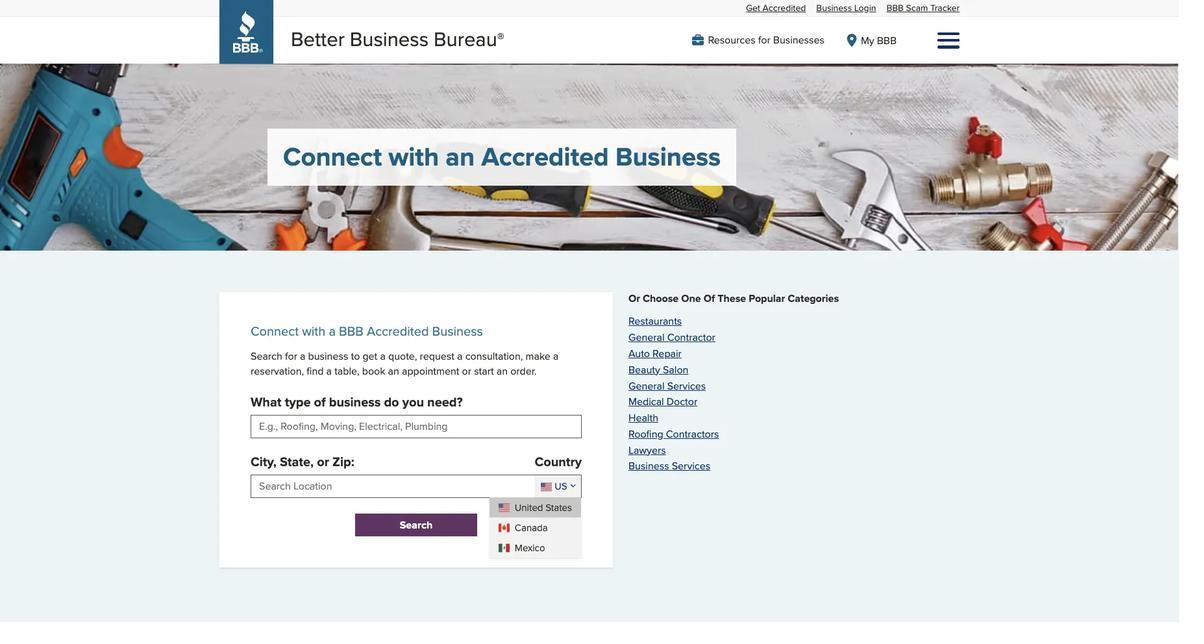 Task type: locate. For each thing, give the bounding box(es) containing it.
beauty salon link
[[629, 362, 689, 377]]

services up the doctor
[[668, 378, 706, 393]]

search
[[251, 349, 283, 364], [400, 518, 433, 533]]

0 vertical spatial or
[[462, 364, 472, 379]]

roofing contractors link
[[629, 427, 720, 442]]

table,
[[335, 364, 360, 379]]

better business bureau ®
[[291, 25, 505, 53]]

1 horizontal spatial search
[[400, 518, 433, 533]]

with
[[389, 138, 439, 176], [302, 322, 326, 341]]

repair
[[653, 346, 682, 361]]

business inside 'restaurants general contractor auto repair beauty salon general services medical doctor health roofing contractors lawyers business services'
[[629, 459, 670, 474]]

salon
[[663, 362, 689, 377]]

a right make
[[553, 349, 559, 364]]

0 horizontal spatial or
[[317, 452, 329, 472]]

services
[[668, 378, 706, 393], [672, 459, 711, 474]]

bbb scam tracker
[[887, 1, 960, 14]]

1 vertical spatial search
[[400, 518, 433, 533]]

0 vertical spatial business
[[308, 349, 348, 364]]

country
[[535, 452, 582, 472]]

resources
[[708, 33, 756, 47]]

search inside 'button'
[[400, 518, 433, 533]]

0 horizontal spatial accredited
[[367, 322, 429, 341]]

1 horizontal spatial or
[[462, 364, 472, 379]]

make
[[526, 349, 551, 364]]

1 vertical spatial connect
[[251, 322, 299, 341]]

0 vertical spatial connect
[[283, 138, 382, 176]]

type
[[285, 392, 311, 412]]

0 vertical spatial for
[[759, 33, 771, 47]]

1 vertical spatial general
[[629, 378, 665, 393]]

business
[[817, 1, 853, 14], [350, 25, 429, 53], [616, 138, 721, 176], [432, 322, 483, 341], [629, 459, 670, 474]]

state,
[[280, 452, 314, 472]]

business services link
[[629, 459, 711, 474]]

general
[[629, 330, 665, 345], [629, 378, 665, 393]]

0 horizontal spatial search
[[251, 349, 283, 364]]

restaurants general contractor auto repair beauty salon general services medical doctor health roofing contractors lawyers business services
[[629, 314, 720, 474]]

an
[[446, 138, 475, 176], [388, 364, 399, 379], [497, 364, 508, 379]]

search inside search for a business to get a quote, request a consultation, make a reservation, find a table, book an appointment or start an order.
[[251, 349, 283, 364]]

2 vertical spatial accredited
[[367, 322, 429, 341]]

or
[[462, 364, 472, 379], [317, 452, 329, 472]]

for
[[759, 33, 771, 47], [285, 349, 298, 364]]

0 vertical spatial general
[[629, 330, 665, 345]]

general contractor link
[[629, 330, 716, 345]]

0 vertical spatial accredited
[[763, 1, 807, 14]]

1 vertical spatial services
[[672, 459, 711, 474]]

a right request
[[457, 349, 463, 364]]

my bbb button
[[846, 33, 897, 48]]

get accredited
[[747, 1, 807, 14]]

1 horizontal spatial for
[[759, 33, 771, 47]]

login
[[855, 1, 877, 14]]

medical doctor link
[[629, 395, 698, 410]]

or left start
[[462, 364, 472, 379]]

beauty
[[629, 362, 661, 377]]

1 vertical spatial business
[[329, 392, 381, 412]]

canada
[[515, 521, 548, 535]]

city, state, or zip:
[[251, 452, 355, 472]]

business
[[308, 349, 348, 364], [329, 392, 381, 412]]

0 horizontal spatial for
[[285, 349, 298, 364]]

bbb up the 'to'
[[339, 322, 364, 341]]

doctor
[[667, 395, 698, 410]]

1 vertical spatial or
[[317, 452, 329, 472]]

search up what at the left
[[251, 349, 283, 364]]

2 vertical spatial bbb
[[339, 322, 364, 341]]

1 horizontal spatial with
[[389, 138, 439, 176]]

get
[[747, 1, 761, 14]]

or inside search for a business to get a quote, request a consultation, make a reservation, find a table, book an appointment or start an order.
[[462, 364, 472, 379]]

services down contractors
[[672, 459, 711, 474]]

business inside search for a business to get a quote, request a consultation, make a reservation, find a table, book an appointment or start an order.
[[308, 349, 348, 364]]

of
[[704, 291, 715, 306]]

health link
[[629, 411, 659, 426]]

or choose one of these popular categories
[[629, 291, 840, 306]]

search down the city, state, or zip: field
[[400, 518, 433, 533]]

for left find
[[285, 349, 298, 364]]

connect with a bbb accredited business
[[251, 322, 483, 341]]

restaurants link
[[629, 314, 682, 329]]

connect
[[283, 138, 382, 176], [251, 322, 299, 341]]

0 horizontal spatial with
[[302, 322, 326, 341]]

book
[[362, 364, 386, 379]]

city,
[[251, 452, 277, 472]]

start
[[474, 364, 494, 379]]

bbb right 'my'
[[878, 33, 897, 48]]

health
[[629, 411, 659, 426]]

general up auto
[[629, 330, 665, 345]]

medical
[[629, 395, 664, 410]]

a right find
[[327, 364, 332, 379]]

business for do
[[329, 392, 381, 412]]

united states
[[515, 501, 572, 515]]

list box containing united states
[[490, 498, 582, 558]]

bbb
[[887, 1, 904, 14], [878, 33, 897, 48], [339, 322, 364, 341]]

contractors
[[666, 427, 720, 442]]

0 vertical spatial search
[[251, 349, 283, 364]]

business down table,
[[329, 392, 381, 412]]

a
[[329, 322, 336, 341], [300, 349, 306, 364], [380, 349, 386, 364], [457, 349, 463, 364], [553, 349, 559, 364], [327, 364, 332, 379]]

business left the 'to'
[[308, 349, 348, 364]]

search for search for a business to get a quote, request a consultation, make a reservation, find a table, book an appointment or start an order.
[[251, 349, 283, 364]]

get
[[363, 349, 378, 364]]

1 vertical spatial bbb
[[878, 33, 897, 48]]

for inside search for a business to get a quote, request a consultation, make a reservation, find a table, book an appointment or start an order.
[[285, 349, 298, 364]]

appointment
[[402, 364, 460, 379]]

1 vertical spatial for
[[285, 349, 298, 364]]

search for search
[[400, 518, 433, 533]]

businesses
[[774, 33, 825, 47]]

1 vertical spatial with
[[302, 322, 326, 341]]

for right resources
[[759, 33, 771, 47]]

you
[[403, 392, 424, 412]]

1 horizontal spatial an
[[446, 138, 475, 176]]

2 horizontal spatial accredited
[[763, 1, 807, 14]]

or left zip:
[[317, 452, 329, 472]]

list box inside search for a business to get a quote, request a consultation, make a reservation, find a table, book an appointment or start an order. group
[[490, 498, 582, 558]]

list box
[[490, 498, 582, 558]]

general up medical
[[629, 378, 665, 393]]

search for a business to get a quote, request a consultation, make a reservation, find a table, book an appointment or start an order.
[[251, 349, 559, 379]]

accredited
[[763, 1, 807, 14], [482, 138, 609, 176], [367, 322, 429, 341]]

1 vertical spatial accredited
[[482, 138, 609, 176]]

bbb left scam
[[887, 1, 904, 14]]

business login link
[[817, 1, 877, 14]]

0 vertical spatial with
[[389, 138, 439, 176]]

®
[[498, 27, 505, 48]]



Task type: describe. For each thing, give the bounding box(es) containing it.
consultation,
[[466, 349, 523, 364]]

better
[[291, 25, 345, 53]]

resources for businesses link
[[692, 33, 825, 47]]

connect for connect with an accredited business
[[283, 138, 382, 176]]

1 horizontal spatial accredited
[[482, 138, 609, 176]]

roofing
[[629, 427, 664, 442]]

a right get
[[380, 349, 386, 364]]

quote,
[[389, 349, 417, 364]]

to
[[351, 349, 360, 364]]

choose
[[643, 291, 679, 306]]

my bbb
[[861, 33, 897, 48]]

reservation,
[[251, 364, 304, 379]]

need?
[[428, 392, 463, 412]]

get accredited link
[[747, 1, 807, 14]]

1 general from the top
[[629, 330, 665, 345]]

canada option
[[490, 518, 582, 538]]

business login
[[817, 1, 877, 14]]

general services link
[[629, 378, 706, 393]]

request
[[420, 349, 455, 364]]

US field
[[536, 476, 582, 498]]

order.
[[511, 364, 537, 379]]

mexico
[[515, 541, 546, 555]]

tracker
[[931, 1, 960, 14]]

what type of business do you need?
[[251, 392, 463, 412]]

auto repair link
[[629, 346, 682, 361]]

City, State, or Zip: field
[[259, 476, 536, 498]]

popular
[[749, 291, 786, 306]]

search button
[[355, 514, 478, 537]]

0 vertical spatial bbb
[[887, 1, 904, 14]]

business for to
[[308, 349, 348, 364]]

0 vertical spatial services
[[668, 378, 706, 393]]

do
[[384, 392, 399, 412]]

with for a
[[302, 322, 326, 341]]

find
[[307, 364, 324, 379]]

of
[[314, 392, 326, 412]]

states
[[546, 501, 572, 515]]

or
[[629, 291, 641, 306]]

for for resources
[[759, 33, 771, 47]]

what
[[251, 392, 282, 412]]

with for an
[[389, 138, 439, 176]]

united states option
[[490, 498, 582, 518]]

us
[[555, 480, 568, 493]]

2 general from the top
[[629, 378, 665, 393]]

connect with an accredited business
[[283, 138, 721, 176]]

resources for businesses
[[708, 33, 825, 47]]

united
[[515, 501, 543, 515]]

lawyers link
[[629, 443, 666, 458]]

my
[[861, 33, 875, 48]]

bbb scam tracker link
[[887, 1, 960, 14]]

lawyers
[[629, 443, 666, 458]]

one
[[682, 291, 701, 306]]

2 horizontal spatial an
[[497, 364, 508, 379]]

scam
[[907, 1, 929, 14]]

for for search
[[285, 349, 298, 364]]

a up table,
[[329, 322, 336, 341]]

these
[[718, 291, 747, 306]]

0 horizontal spatial an
[[388, 364, 399, 379]]

What type of business do you need? search field
[[259, 416, 582, 438]]

mexico option
[[490, 538, 582, 558]]

connect for connect with a bbb accredited business
[[251, 322, 299, 341]]

auto
[[629, 346, 650, 361]]

search for a business to get a quote, request a consultation, make a reservation, find a table, book an appointment or start an order. group
[[251, 349, 582, 558]]

a left find
[[300, 349, 306, 364]]

categories
[[788, 291, 840, 306]]

bureau
[[434, 25, 498, 53]]

restaurants
[[629, 314, 682, 329]]

contractor
[[668, 330, 716, 345]]

zip:
[[333, 452, 355, 472]]



Task type: vqa. For each thing, say whether or not it's contained in the screenshot.
Information on Coronavirus link
no



